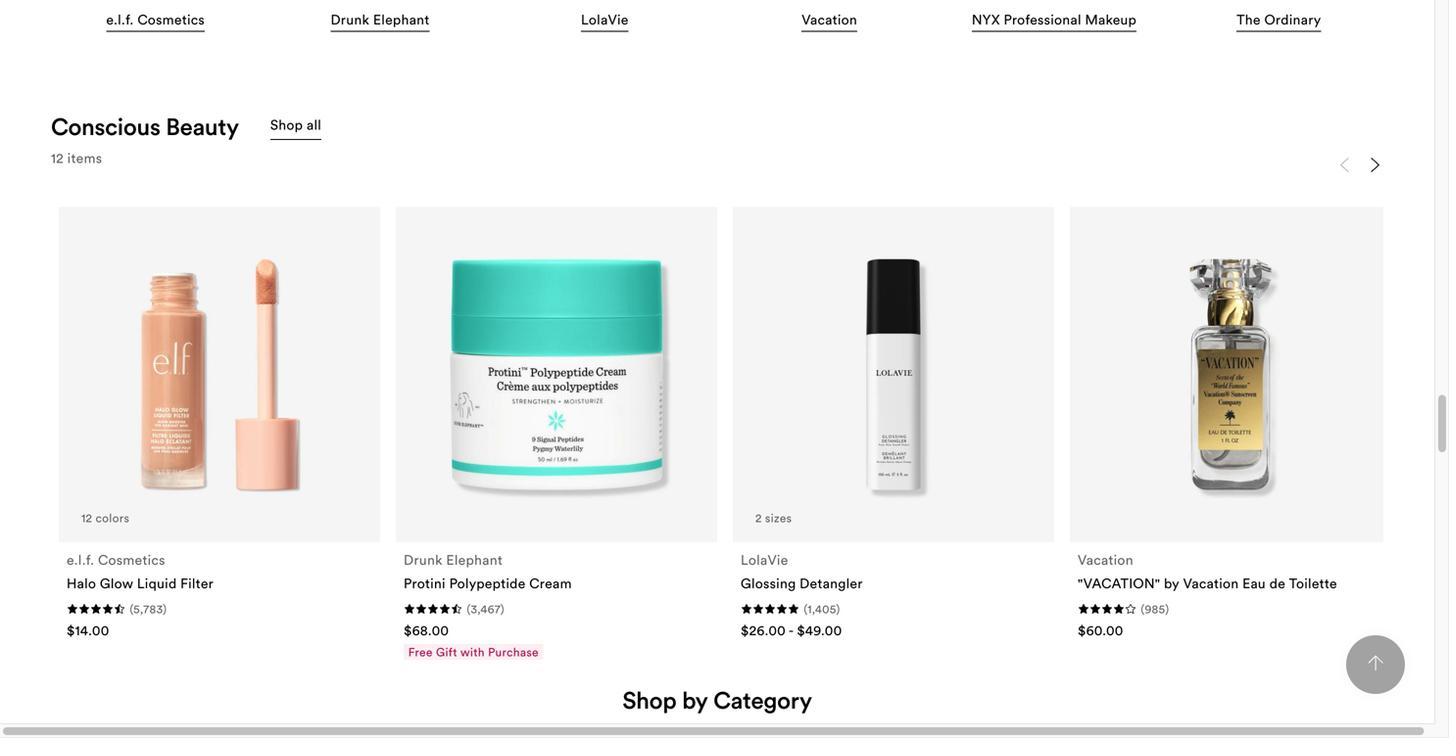 Task type: describe. For each thing, give the bounding box(es) containing it.
( 985 )
[[1141, 602, 1169, 617]]

glossing
[[741, 575, 796, 593]]

( for $14.00
[[130, 602, 133, 617]]

2 vertical spatial vacation
[[1183, 575, 1239, 593]]

lolavie for lolavie
[[581, 11, 629, 28]]

2 sizes
[[755, 511, 792, 526]]

e.l.f. cosmetics halo glow liquid filter image
[[91, 247, 348, 504]]

beauty
[[166, 112, 239, 142]]

shop all
[[270, 116, 322, 134]]

shop by category
[[622, 686, 812, 716]]

ordinary
[[1264, 11, 1321, 28]]

vacation for vacation "vacation" by vacation eau de toilette
[[1078, 552, 1133, 569]]

lolavie for lolavie glossing detangler
[[741, 552, 788, 569]]

e.l.f. for e.l.f. cosmetics
[[106, 11, 134, 28]]

12 colors
[[81, 511, 130, 526]]

sizes
[[765, 511, 792, 526]]

$68.00
[[404, 622, 449, 640]]

next slide image
[[1368, 157, 1384, 173]]

( for $68.00
[[467, 602, 471, 617]]

( 3,467 )
[[467, 602, 505, 617]]

shop all link
[[270, 114, 322, 140]]

$68.00 free gift with purchase
[[404, 622, 539, 660]]

eau
[[1243, 575, 1266, 593]]

cosmetics for e.l.f. cosmetics halo glow liquid filter
[[98, 552, 165, 569]]

e.l.f. for e.l.f. cosmetics halo glow liquid filter
[[67, 552, 94, 569]]

( 5,783 )
[[130, 602, 167, 617]]

detangler
[[800, 575, 863, 593]]

nyx
[[972, 11, 1000, 28]]

back to top image
[[1368, 656, 1384, 672]]

e.l.f. cosmetics
[[106, 11, 205, 28]]

glow
[[100, 575, 133, 593]]

de
[[1270, 575, 1286, 593]]

conscious beauty
[[51, 112, 239, 142]]

by inside vacation "vacation" by vacation eau de toilette
[[1164, 575, 1180, 593]]

$26.00
[[741, 622, 786, 640]]

the
[[1237, 11, 1261, 28]]

"vacation"
[[1078, 575, 1160, 593]]

) for glossing
[[836, 602, 840, 617]]

nyx professional makeup link
[[950, 0, 1159, 35]]

vacation "vacation" by vacation eau de toilette
[[1078, 552, 1337, 593]]

shop for shop all
[[270, 116, 303, 134]]

cream
[[529, 575, 572, 593]]

purchase
[[488, 645, 539, 660]]

drunk elephant link
[[276, 0, 485, 35]]

1,405
[[808, 602, 836, 617]]

drunk elephant protini polypeptide cream
[[404, 552, 572, 593]]

12 for 12 items
[[51, 150, 64, 167]]

-
[[789, 622, 793, 640]]

halo
[[67, 575, 96, 593]]



Task type: locate. For each thing, give the bounding box(es) containing it.
0 vertical spatial vacation
[[802, 11, 857, 28]]

vacation for vacation
[[802, 11, 857, 28]]

makeup
[[1085, 11, 1137, 28]]

( down "polypeptide"
[[467, 602, 471, 617]]

0 horizontal spatial shop
[[270, 116, 303, 134]]

protini
[[404, 575, 446, 593]]

) for cosmetics
[[163, 602, 167, 617]]

elephant inside drunk elephant protini polypeptide cream
[[446, 552, 503, 569]]

the ordinary
[[1237, 11, 1321, 28]]

lolavie glossing detangler image
[[765, 247, 1022, 504]]

1 vertical spatial elephant
[[446, 552, 503, 569]]

1 vertical spatial by
[[682, 686, 708, 716]]

) for "vacation"
[[1165, 602, 1169, 617]]

)
[[163, 602, 167, 617], [501, 602, 505, 617], [836, 602, 840, 617], [1165, 602, 1169, 617]]

1 vertical spatial 12
[[81, 511, 92, 526]]

0 horizontal spatial 12
[[51, 150, 64, 167]]

985
[[1145, 602, 1165, 617]]

( down "vacation"
[[1141, 602, 1145, 617]]

professional
[[1004, 11, 1082, 28]]

12 left items on the top of the page
[[51, 150, 64, 167]]

2 ( from the left
[[467, 602, 471, 617]]

shop
[[270, 116, 303, 134], [622, 686, 677, 716]]

) down detangler
[[836, 602, 840, 617]]

category
[[713, 686, 812, 716]]

by left the category
[[682, 686, 708, 716]]

1 vertical spatial vacation
[[1078, 552, 1133, 569]]

nyx professional makeup
[[972, 11, 1137, 28]]

shop inside shop all link
[[270, 116, 303, 134]]

( for $60.00
[[1141, 602, 1145, 617]]

elephant for drunk elephant protini polypeptide cream
[[446, 552, 503, 569]]

1 horizontal spatial lolavie
[[741, 552, 788, 569]]

( up "$49.00"
[[804, 602, 808, 617]]

drunk for drunk elephant protini polypeptide cream
[[404, 552, 443, 569]]

drunk inside drunk elephant protini polypeptide cream
[[404, 552, 443, 569]]

lolavie inside lolavie glossing detangler
[[741, 552, 788, 569]]

items
[[67, 150, 102, 167]]

1 vertical spatial cosmetics
[[98, 552, 165, 569]]

vacation
[[802, 11, 857, 28], [1078, 552, 1133, 569], [1183, 575, 1239, 593]]

1 horizontal spatial vacation
[[1078, 552, 1133, 569]]

) down liquid
[[163, 602, 167, 617]]

2 ) from the left
[[501, 602, 505, 617]]

lolavie
[[581, 11, 629, 28], [741, 552, 788, 569]]

0 horizontal spatial e.l.f.
[[67, 552, 94, 569]]

2 horizontal spatial vacation
[[1183, 575, 1239, 593]]

0 horizontal spatial elephant
[[373, 11, 430, 28]]

0 vertical spatial by
[[1164, 575, 1180, 593]]

( for $26.00 - $49.00
[[804, 602, 808, 617]]

cosmetics for e.l.f. cosmetics
[[138, 11, 205, 28]]

with
[[461, 645, 485, 660]]

0 horizontal spatial by
[[682, 686, 708, 716]]

( 1,405 )
[[804, 602, 840, 617]]

0 horizontal spatial vacation
[[802, 11, 857, 28]]

1 ) from the left
[[163, 602, 167, 617]]

conscious beauty product carousel region
[[51, 151, 1391, 687]]

conscious
[[51, 112, 160, 142]]

12 items
[[51, 150, 102, 167]]

12 for 12 colors
[[81, 511, 92, 526]]

5,783
[[133, 602, 163, 617]]

3 ) from the left
[[836, 602, 840, 617]]

e.l.f. cosmetics halo glow liquid filter
[[67, 552, 214, 593]]

0 horizontal spatial drunk
[[331, 11, 370, 28]]

$26.00 - $49.00
[[741, 622, 842, 640]]

polypeptide
[[449, 575, 526, 593]]

filter
[[180, 575, 214, 593]]

) for elephant
[[501, 602, 505, 617]]

toilette
[[1289, 575, 1337, 593]]

drunk elephant protini polypeptide cream image
[[428, 247, 685, 504]]

drunk for drunk elephant
[[331, 11, 370, 28]]

( down "glow"
[[130, 602, 133, 617]]

1 vertical spatial drunk
[[404, 552, 443, 569]]

1 horizontal spatial e.l.f.
[[106, 11, 134, 28]]

(
[[130, 602, 133, 617], [467, 602, 471, 617], [804, 602, 808, 617], [1141, 602, 1145, 617]]

) down vacation "vacation" by vacation eau de toilette
[[1165, 602, 1169, 617]]

shop for shop by category
[[622, 686, 677, 716]]

drunk elephant
[[331, 11, 430, 28]]

1 horizontal spatial drunk
[[404, 552, 443, 569]]

all
[[307, 116, 322, 134]]

0 vertical spatial e.l.f.
[[106, 11, 134, 28]]

lolavie link
[[500, 0, 709, 35]]

by
[[1164, 575, 1180, 593], [682, 686, 708, 716]]

cosmetics inside e.l.f. cosmetics halo glow liquid filter
[[98, 552, 165, 569]]

0 vertical spatial elephant
[[373, 11, 430, 28]]

lolavie glossing detangler
[[741, 552, 863, 593]]

previous slide image
[[1337, 157, 1352, 173]]

1 horizontal spatial by
[[1164, 575, 1180, 593]]

elephant
[[373, 11, 430, 28], [446, 552, 503, 569]]

4 ( from the left
[[1141, 602, 1145, 617]]

colors
[[96, 511, 130, 526]]

elephant for drunk elephant
[[373, 11, 430, 28]]

1 vertical spatial lolavie
[[741, 552, 788, 569]]

1 vertical spatial shop
[[622, 686, 677, 716]]

3 ( from the left
[[804, 602, 808, 617]]

3,467
[[471, 602, 501, 617]]

e.l.f. inside e.l.f. cosmetics halo glow liquid filter
[[67, 552, 94, 569]]

1 ( from the left
[[130, 602, 133, 617]]

$49.00
[[797, 622, 842, 640]]

liquid
[[137, 575, 177, 593]]

0 vertical spatial lolavie
[[581, 11, 629, 28]]

e.l.f. cosmetics link
[[51, 0, 260, 35]]

the ordinary link
[[1174, 0, 1384, 35]]

1 horizontal spatial elephant
[[446, 552, 503, 569]]

free
[[408, 645, 433, 660]]

0 vertical spatial drunk
[[331, 11, 370, 28]]

$14.00
[[67, 622, 109, 640]]

0 vertical spatial cosmetics
[[138, 11, 205, 28]]

12 inside conscious beauty product carousel region
[[81, 511, 92, 526]]

gift
[[436, 645, 457, 660]]

cosmetics
[[138, 11, 205, 28], [98, 552, 165, 569]]

e.l.f.
[[106, 11, 134, 28], [67, 552, 94, 569]]

0 vertical spatial shop
[[270, 116, 303, 134]]

drunk
[[331, 11, 370, 28], [404, 552, 443, 569]]

1 horizontal spatial shop
[[622, 686, 677, 716]]

2
[[755, 511, 762, 526]]

by up 985
[[1164, 575, 1180, 593]]

0 vertical spatial 12
[[51, 150, 64, 167]]

) down "polypeptide"
[[501, 602, 505, 617]]

12 left 'colors'
[[81, 511, 92, 526]]

1 vertical spatial e.l.f.
[[67, 552, 94, 569]]

1 horizontal spatial 12
[[81, 511, 92, 526]]

vacation link
[[725, 0, 934, 35]]

0 horizontal spatial lolavie
[[581, 11, 629, 28]]

$60.00
[[1078, 622, 1123, 640]]

vacation "vacation" by vacation eau de toilette image
[[1102, 247, 1359, 504]]

4 ) from the left
[[1165, 602, 1169, 617]]

12
[[51, 150, 64, 167], [81, 511, 92, 526]]



Task type: vqa. For each thing, say whether or not it's contained in the screenshot.
Kiss imPRESS Design Short Press-On Manicure Nails image
no



